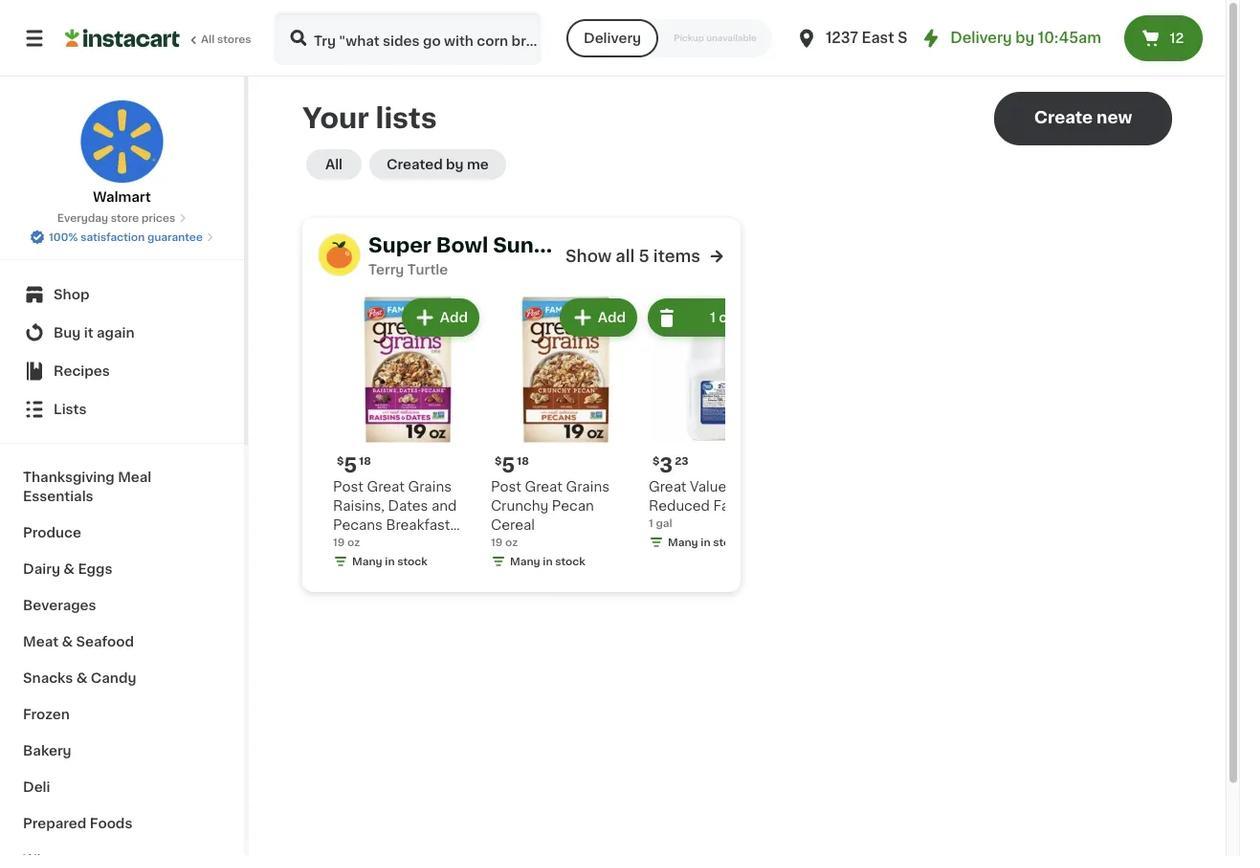 Task type: describe. For each thing, give the bounding box(es) containing it.
post for post great grains crunchy pecan cereal 19 oz
[[491, 480, 521, 494]]

in for post great grains crunchy pecan cereal
[[543, 556, 553, 567]]

store
[[111, 213, 139, 223]]

3
[[660, 455, 673, 475]]

beverages link
[[11, 588, 233, 624]]

eggs
[[78, 563, 112, 576]]

recipes
[[54, 365, 110, 378]]

many for post great grains raisins, dates and pecans breakfast cereal
[[352, 556, 382, 567]]

prepared
[[23, 817, 86, 831]]

sunday
[[493, 235, 574, 255]]

dairy & eggs
[[23, 563, 112, 576]]

guarantee
[[147, 232, 203, 243]]

deli link
[[11, 769, 233, 806]]

terry
[[368, 263, 404, 277]]

stock for great value 2% reduced fat milk
[[713, 537, 743, 548]]

stores
[[217, 34, 251, 44]]

super
[[368, 235, 431, 255]]

prepared foods
[[23, 817, 132, 831]]

$ 5 18 for post great grains raisins, dates and pecans breakfast cereal
[[337, 455, 371, 475]]

frozen
[[23, 708, 70, 722]]

1 horizontal spatial 1
[[710, 311, 716, 324]]

post great grains crunchy pecan cereal 19 oz
[[491, 480, 610, 548]]

& for dairy
[[63, 563, 75, 576]]

satisfaction
[[81, 232, 145, 243]]

walmart
[[93, 190, 151, 204]]

add button for post great grains crunchy pecan cereal
[[561, 300, 635, 335]]

again
[[97, 326, 135, 340]]

100% satisfaction guarantee
[[49, 232, 203, 243]]

5 for post great grains raisins, dates and pecans breakfast cereal
[[344, 455, 357, 475]]

thanksgiving meal essentials
[[23, 471, 151, 503]]

buy it again link
[[11, 314, 233, 352]]

foods
[[90, 817, 132, 831]]

$ for post great grains crunchy pecan cereal
[[495, 456, 502, 466]]

meal
[[118, 471, 151, 484]]

essentials
[[23, 490, 93, 503]]

2 product group from the left
[[491, 295, 641, 573]]

$ 3 23
[[653, 455, 689, 475]]

cereal inside post great grains crunchy pecan cereal 19 oz
[[491, 519, 535, 532]]

and
[[431, 500, 457, 513]]

items
[[653, 248, 700, 265]]

bakery link
[[11, 733, 233, 769]]

18 for post great grains crunchy pecan cereal
[[517, 456, 529, 466]]

product group containing 3
[[648, 295, 799, 554]]

produce
[[23, 526, 81, 540]]

all
[[616, 248, 635, 265]]

delivery by 10:45am
[[950, 31, 1101, 45]]

1 product group from the left
[[333, 295, 483, 573]]

pecans
[[333, 519, 383, 532]]

your
[[302, 105, 369, 132]]

many in stock for great value 2% reduced fat milk
[[668, 537, 743, 548]]

many for great value 2% reduced fat milk
[[668, 537, 698, 548]]

lists
[[54, 403, 87, 416]]

grains for pecan
[[566, 480, 610, 494]]

raisins,
[[333, 500, 385, 513]]

many for post great grains crunchy pecan cereal
[[510, 556, 540, 567]]

dairy & eggs link
[[11, 551, 233, 588]]

fat
[[713, 500, 734, 513]]

super bowl sunday terry turtle
[[368, 235, 574, 277]]

18 for post great grains raisins, dates and pecans breakfast cereal
[[359, 456, 371, 466]]

snacks & candy link
[[11, 660, 233, 697]]

snacks
[[23, 672, 73, 685]]

12 button
[[1124, 15, 1203, 61]]

pecan
[[552, 500, 594, 513]]

create new
[[1034, 110, 1132, 126]]

deli
[[23, 781, 50, 794]]

all for all stores
[[201, 34, 215, 44]]

add for post great grains crunchy pecan cereal
[[598, 311, 626, 324]]

great value 2% reduced fat milk 1 gal
[[649, 480, 765, 529]]

milk
[[738, 500, 765, 513]]

it
[[84, 326, 93, 340]]

walmart logo image
[[80, 100, 164, 184]]

recipes link
[[11, 352, 233, 390]]

in for great value 2% reduced fat milk
[[701, 537, 711, 548]]

lists
[[376, 105, 437, 132]]

grains for dates
[[408, 480, 452, 494]]

lists link
[[11, 390, 233, 429]]

delivery button
[[566, 19, 658, 57]]

breakfast
[[386, 519, 450, 532]]

created
[[387, 158, 443, 171]]

remove great value 2% reduced fat milk image
[[655, 306, 678, 329]]

delivery for delivery
[[584, 32, 641, 45]]

show all 5 items
[[566, 248, 700, 265]]

walmart link
[[80, 100, 164, 207]]

& for snacks
[[76, 672, 87, 685]]

cereal inside post great grains raisins, dates and pecans breakfast cereal
[[333, 538, 377, 551]]

value
[[690, 480, 726, 494]]

$ for great value 2% reduced fat milk
[[653, 456, 660, 466]]

in for post great grains raisins, dates and pecans breakfast cereal
[[385, 556, 395, 567]]

100% satisfaction guarantee button
[[30, 226, 214, 245]]

great for raisins,
[[367, 480, 405, 494]]

all stores
[[201, 34, 251, 44]]

add for post great grains raisins, dates and pecans breakfast cereal
[[440, 311, 468, 324]]

& for meat
[[62, 635, 73, 649]]

add button for post great grains raisins, dates and pecans breakfast cereal
[[404, 300, 478, 335]]



Task type: locate. For each thing, give the bounding box(es) containing it.
$ for post great grains raisins, dates and pecans breakfast cereal
[[337, 456, 344, 466]]

cereal down crunchy
[[491, 519, 535, 532]]

many in stock down post great grains crunchy pecan cereal 19 oz
[[510, 556, 586, 567]]

19 inside post great grains crunchy pecan cereal 19 oz
[[491, 537, 503, 548]]

everyday
[[57, 213, 108, 223]]

1 horizontal spatial $ 5 18
[[495, 455, 529, 475]]

add button down turtle
[[404, 300, 478, 335]]

2 $ from the left
[[495, 456, 502, 466]]

0 vertical spatial cereal
[[491, 519, 535, 532]]

5 for post great grains crunchy pecan cereal
[[502, 455, 515, 475]]

by for delivery
[[1016, 31, 1035, 45]]

2 great from the left
[[525, 480, 563, 494]]

1 horizontal spatial oz
[[505, 537, 518, 548]]

new
[[1097, 110, 1132, 126]]

delivery
[[950, 31, 1012, 45], [584, 32, 641, 45]]

in down great value 2% reduced fat milk 1 gal
[[701, 537, 711, 548]]

2 horizontal spatial $
[[653, 456, 660, 466]]

seafood
[[76, 635, 134, 649]]

delivery for delivery by 10:45am
[[950, 31, 1012, 45]]

2%
[[730, 480, 750, 494]]

19
[[333, 537, 345, 548], [491, 537, 503, 548]]

many in stock for post great grains crunchy pecan cereal
[[510, 556, 586, 567]]

meat
[[23, 635, 58, 649]]

0 horizontal spatial many
[[352, 556, 382, 567]]

grains up and
[[408, 480, 452, 494]]

turtle
[[407, 263, 448, 277]]

many in stock down breakfast
[[352, 556, 428, 567]]

2 horizontal spatial in
[[701, 537, 711, 548]]

5
[[639, 248, 649, 265], [344, 455, 357, 475], [502, 455, 515, 475]]

1 add from the left
[[440, 311, 468, 324]]

0 vertical spatial &
[[63, 563, 75, 576]]

all stores link
[[65, 11, 253, 65]]

post up raisins, on the left
[[333, 480, 364, 494]]

by inside button
[[446, 158, 464, 171]]

cereal
[[491, 519, 535, 532], [333, 538, 377, 551]]

2 $ 5 18 from the left
[[495, 455, 529, 475]]

2 oz from the left
[[505, 537, 518, 548]]

1 horizontal spatial many
[[510, 556, 540, 567]]

1 grains from the left
[[408, 480, 452, 494]]

buy it again
[[54, 326, 135, 340]]

18
[[359, 456, 371, 466], [517, 456, 529, 466]]

many down gal
[[668, 537, 698, 548]]

add left 'remove great value 2% reduced fat milk' image on the right top of the page
[[598, 311, 626, 324]]

0 horizontal spatial in
[[385, 556, 395, 567]]

bowl
[[436, 235, 488, 255]]

0 horizontal spatial many in stock
[[352, 556, 428, 567]]

0 horizontal spatial delivery
[[584, 32, 641, 45]]

dairy
[[23, 563, 60, 576]]

3 product group from the left
[[648, 295, 799, 554]]

0 vertical spatial 1
[[710, 311, 716, 324]]

1 post from the left
[[333, 480, 364, 494]]

grains up pecan
[[566, 480, 610, 494]]

2 horizontal spatial many
[[668, 537, 698, 548]]

2 horizontal spatial great
[[649, 480, 687, 494]]

many in stock
[[668, 537, 743, 548], [352, 556, 428, 567], [510, 556, 586, 567]]

add button
[[404, 300, 478, 335], [561, 300, 635, 335]]

stock down post great grains crunchy pecan cereal 19 oz
[[555, 556, 586, 567]]

service type group
[[566, 19, 772, 57]]

everyday store prices
[[57, 213, 175, 223]]

1 horizontal spatial cereal
[[491, 519, 535, 532]]

grains inside post great grains raisins, dates and pecans breakfast cereal
[[408, 480, 452, 494]]

post up crunchy
[[491, 480, 521, 494]]

all down your at the left
[[325, 158, 343, 171]]

buy
[[54, 326, 81, 340]]

thanksgiving
[[23, 471, 115, 484]]

prepared foods link
[[11, 806, 233, 842]]

1 vertical spatial all
[[325, 158, 343, 171]]

your lists
[[302, 105, 437, 132]]

great inside post great grains raisins, dates and pecans breakfast cereal
[[367, 480, 405, 494]]

5 up crunchy
[[502, 455, 515, 475]]

reduced
[[649, 500, 710, 513]]

1 horizontal spatial stock
[[555, 556, 586, 567]]

1
[[710, 311, 716, 324], [649, 518, 653, 529]]

stock for post great grains crunchy pecan cereal
[[555, 556, 586, 567]]

0 horizontal spatial $ 5 18
[[337, 455, 371, 475]]

snacks & candy
[[23, 672, 136, 685]]

$ 5 18 up crunchy
[[495, 455, 529, 475]]

me
[[467, 158, 489, 171]]

created by me button
[[369, 149, 506, 180]]

0 horizontal spatial post
[[333, 480, 364, 494]]

Search field
[[276, 13, 540, 63]]

add down turtle
[[440, 311, 468, 324]]

& left candy
[[76, 672, 87, 685]]

1 vertical spatial 1
[[649, 518, 653, 529]]

0 horizontal spatial all
[[201, 34, 215, 44]]

1 horizontal spatial product group
[[491, 295, 641, 573]]

great for crunchy
[[525, 480, 563, 494]]

19 oz
[[333, 537, 360, 548]]

1 oz from the left
[[347, 537, 360, 548]]

great inside great value 2% reduced fat milk 1 gal
[[649, 480, 687, 494]]

12
[[1170, 32, 1184, 45]]

oz down pecans
[[347, 537, 360, 548]]

by for created
[[446, 158, 464, 171]]

1 left gal
[[649, 518, 653, 529]]

0 horizontal spatial 5
[[344, 455, 357, 475]]

1 horizontal spatial many in stock
[[510, 556, 586, 567]]

beverages
[[23, 599, 96, 612]]

0 horizontal spatial add
[[440, 311, 468, 324]]

many down post great grains crunchy pecan cereal 19 oz
[[510, 556, 540, 567]]

1 horizontal spatial great
[[525, 480, 563, 494]]

in down breakfast
[[385, 556, 395, 567]]

1 horizontal spatial by
[[1016, 31, 1035, 45]]

grains
[[408, 480, 452, 494], [566, 480, 610, 494]]

3 great from the left
[[649, 480, 687, 494]]

delivery by 10:45am link
[[920, 27, 1101, 50]]

delivery inside delivery button
[[584, 32, 641, 45]]

$ 5 18 up raisins, on the left
[[337, 455, 371, 475]]

post inside post great grains raisins, dates and pecans breakfast cereal
[[333, 480, 364, 494]]

1 ct
[[710, 311, 733, 324]]

crunchy
[[491, 500, 549, 513]]

many in stock for post great grains raisins, dates and pecans breakfast cereal
[[352, 556, 428, 567]]

product group
[[333, 295, 483, 573], [491, 295, 641, 573], [648, 295, 799, 554]]

0 horizontal spatial add button
[[404, 300, 478, 335]]

1 horizontal spatial grains
[[566, 480, 610, 494]]

many
[[668, 537, 698, 548], [352, 556, 382, 567], [510, 556, 540, 567]]

10:45am
[[1038, 31, 1101, 45]]

19 down pecans
[[333, 537, 345, 548]]

post for post great grains raisins, dates and pecans breakfast cereal
[[333, 480, 364, 494]]

oz down crunchy
[[505, 537, 518, 548]]

many in stock down great value 2% reduced fat milk 1 gal
[[668, 537, 743, 548]]

18 up raisins, on the left
[[359, 456, 371, 466]]

grains inside post great grains crunchy pecan cereal 19 oz
[[566, 480, 610, 494]]

0 horizontal spatial 18
[[359, 456, 371, 466]]

by left "me"
[[446, 158, 464, 171]]

everyday store prices link
[[57, 211, 187, 226]]

great inside post great grains crunchy pecan cereal 19 oz
[[525, 480, 563, 494]]

19 down crunchy
[[491, 537, 503, 548]]

by left "10:45am"
[[1016, 31, 1035, 45]]

2 horizontal spatial stock
[[713, 537, 743, 548]]

thanksgiving meal essentials link
[[11, 459, 233, 515]]

1 vertical spatial &
[[62, 635, 73, 649]]

meat & seafood
[[23, 635, 134, 649]]

gal
[[656, 518, 672, 529]]

0 horizontal spatial by
[[446, 158, 464, 171]]

cereal down pecans
[[333, 538, 377, 551]]

stock for post great grains raisins, dates and pecans breakfast cereal
[[397, 556, 428, 567]]

0 vertical spatial all
[[201, 34, 215, 44]]

5 right all
[[639, 248, 649, 265]]

post great grains raisins, dates and pecans breakfast cereal
[[333, 480, 457, 551]]

1 left ct
[[710, 311, 716, 324]]

stock down the fat
[[713, 537, 743, 548]]

2 horizontal spatial 5
[[639, 248, 649, 265]]

1 $ 5 18 from the left
[[337, 455, 371, 475]]

great down 3
[[649, 480, 687, 494]]

$ inside $ 3 23
[[653, 456, 660, 466]]

show
[[566, 248, 612, 265]]

2 19 from the left
[[491, 537, 503, 548]]

add button down show
[[561, 300, 635, 335]]

candy
[[91, 672, 136, 685]]

oz inside post great grains crunchy pecan cereal 19 oz
[[505, 537, 518, 548]]

1 horizontal spatial 19
[[491, 537, 503, 548]]

create
[[1034, 110, 1093, 126]]

0 horizontal spatial product group
[[333, 295, 483, 573]]

1 horizontal spatial 18
[[517, 456, 529, 466]]

0 vertical spatial by
[[1016, 31, 1035, 45]]

great up dates
[[367, 480, 405, 494]]

1 horizontal spatial add
[[598, 311, 626, 324]]

$ 5 18 for post great grains crunchy pecan cereal
[[495, 455, 529, 475]]

in down post great grains crunchy pecan cereal 19 oz
[[543, 556, 553, 567]]

create new button
[[994, 92, 1172, 145]]

3 $ from the left
[[653, 456, 660, 466]]

2 add button from the left
[[561, 300, 635, 335]]

0 horizontal spatial 1
[[649, 518, 653, 529]]

0 horizontal spatial 19
[[333, 537, 345, 548]]

delivery inside delivery by 10:45am link
[[950, 31, 1012, 45]]

1 vertical spatial cereal
[[333, 538, 377, 551]]

great
[[367, 480, 405, 494], [525, 480, 563, 494], [649, 480, 687, 494]]

1 19 from the left
[[333, 537, 345, 548]]

stock down breakfast
[[397, 556, 428, 567]]

2 add from the left
[[598, 311, 626, 324]]

1 18 from the left
[[359, 456, 371, 466]]

1 $ from the left
[[337, 456, 344, 466]]

5 up raisins, on the left
[[344, 455, 357, 475]]

None search field
[[274, 11, 542, 65]]

2 post from the left
[[491, 480, 521, 494]]

1 horizontal spatial post
[[491, 480, 521, 494]]

post inside post great grains crunchy pecan cereal 19 oz
[[491, 480, 521, 494]]

0 horizontal spatial oz
[[347, 537, 360, 548]]

$ up raisins, on the left
[[337, 456, 344, 466]]

shop link
[[11, 276, 233, 314]]

1 horizontal spatial add button
[[561, 300, 635, 335]]

1 horizontal spatial $
[[495, 456, 502, 466]]

all inside all button
[[325, 158, 343, 171]]

$ left the 23
[[653, 456, 660, 466]]

2 horizontal spatial product group
[[648, 295, 799, 554]]

0 horizontal spatial grains
[[408, 480, 452, 494]]

$ up crunchy
[[495, 456, 502, 466]]

by
[[1016, 31, 1035, 45], [446, 158, 464, 171]]

produce link
[[11, 515, 233, 551]]

instacart logo image
[[65, 27, 180, 50]]

oz
[[347, 537, 360, 548], [505, 537, 518, 548]]

all left stores
[[201, 34, 215, 44]]

many down 19 oz
[[352, 556, 382, 567]]

frozen link
[[11, 697, 233, 733]]

2 horizontal spatial many in stock
[[668, 537, 743, 548]]

shop
[[54, 288, 89, 301]]

2 grains from the left
[[566, 480, 610, 494]]

all button
[[306, 149, 362, 180]]

dates
[[388, 500, 428, 513]]

1 great from the left
[[367, 480, 405, 494]]

1 inside great value 2% reduced fat milk 1 gal
[[649, 518, 653, 529]]

add
[[440, 311, 468, 324], [598, 311, 626, 324]]

ct
[[719, 311, 733, 324]]

prices
[[142, 213, 175, 223]]

2 vertical spatial &
[[76, 672, 87, 685]]

& left eggs
[[63, 563, 75, 576]]

bakery
[[23, 744, 71, 758]]

1 horizontal spatial all
[[325, 158, 343, 171]]

$ 5 18
[[337, 455, 371, 475], [495, 455, 529, 475]]

0 horizontal spatial cereal
[[333, 538, 377, 551]]

1 vertical spatial by
[[446, 158, 464, 171]]

post
[[333, 480, 364, 494], [491, 480, 521, 494]]

& right meat
[[62, 635, 73, 649]]

all inside "all stores" link
[[201, 34, 215, 44]]

0 horizontal spatial $
[[337, 456, 344, 466]]

&
[[63, 563, 75, 576], [62, 635, 73, 649], [76, 672, 87, 685]]

18 up crunchy
[[517, 456, 529, 466]]

100%
[[49, 232, 78, 243]]

1 horizontal spatial delivery
[[950, 31, 1012, 45]]

great up crunchy
[[525, 480, 563, 494]]

all for all
[[325, 158, 343, 171]]

0 horizontal spatial great
[[367, 480, 405, 494]]

1 horizontal spatial in
[[543, 556, 553, 567]]

1 horizontal spatial 5
[[502, 455, 515, 475]]

meat & seafood link
[[11, 624, 233, 660]]

0 horizontal spatial stock
[[397, 556, 428, 567]]

stock
[[713, 537, 743, 548], [397, 556, 428, 567], [555, 556, 586, 567]]

1 add button from the left
[[404, 300, 478, 335]]

2 18 from the left
[[517, 456, 529, 466]]



Task type: vqa. For each thing, say whether or not it's contained in the screenshot.
Dairy
yes



